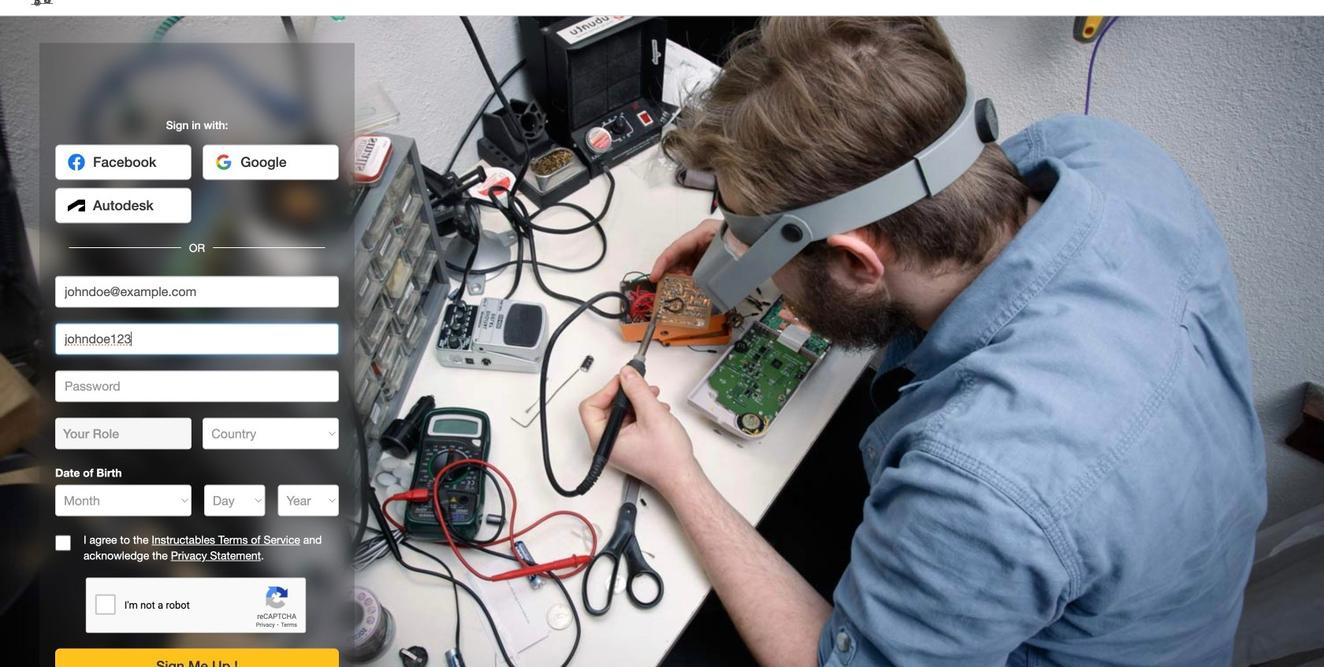 Task type: vqa. For each thing, say whether or not it's contained in the screenshot.
140
no



Task type: locate. For each thing, give the bounding box(es) containing it.
Email email field
[[55, 276, 339, 308]]

None checkbox
[[55, 536, 71, 552]]

Password password field
[[55, 371, 339, 403]]

google image
[[215, 153, 234, 172]]



Task type: describe. For each thing, give the bounding box(es) containing it.
facebook image
[[67, 153, 86, 172]]

autodesk image
[[67, 196, 86, 215]]

Username text field
[[55, 324, 339, 355]]



